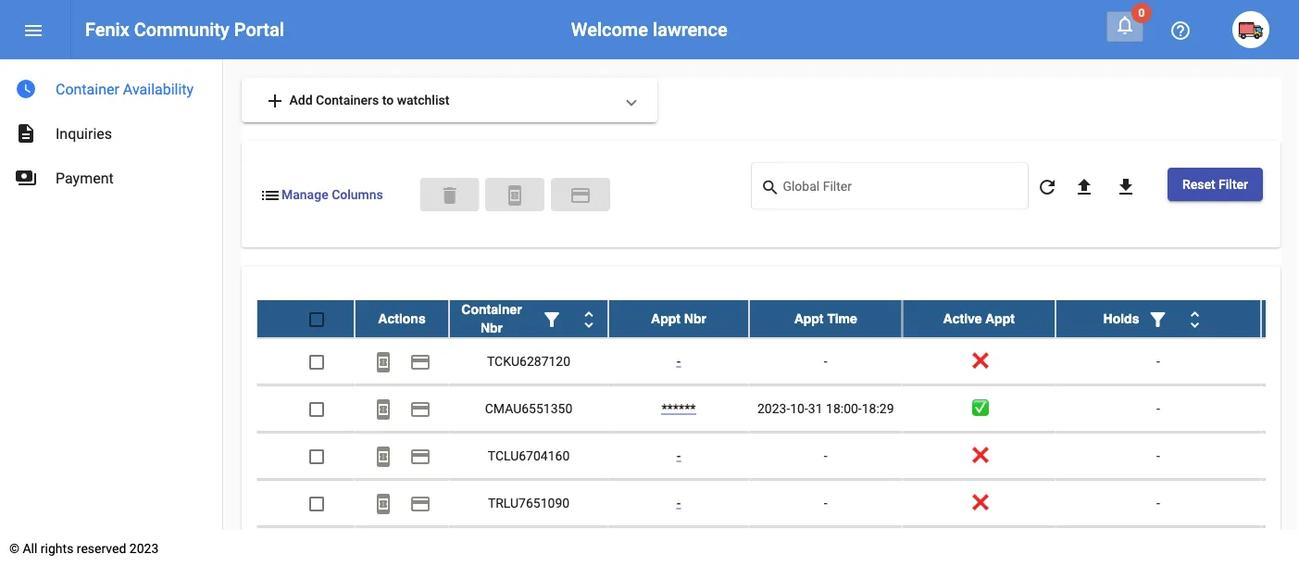 Task type: vqa. For each thing, say whether or not it's contained in the screenshot.


Task type: locate. For each thing, give the bounding box(es) containing it.
2 horizontal spatial appt
[[986, 311, 1015, 326]]

active appt column header
[[903, 300, 1056, 337]]

1 - cell from the top
[[1056, 338, 1262, 384]]

1 vertical spatial container
[[462, 302, 522, 316]]

filter_alt right holds
[[1148, 308, 1170, 330]]

nbr up tcku6287120
[[481, 320, 503, 335]]

lawrence
[[653, 19, 728, 40]]

2 vertical spatial ❌
[[973, 495, 986, 510]]

no color image containing add
[[264, 90, 286, 112]]

- cell for cmau6551350
[[1056, 385, 1262, 431]]

payments
[[15, 167, 37, 189]]

2 ❌ from the top
[[973, 448, 986, 463]]

container
[[56, 80, 119, 98], [462, 302, 522, 316]]

nbr
[[685, 311, 707, 326], [481, 320, 503, 335]]

no color image for tcku6287120 book_online button
[[372, 351, 395, 373]]

0 horizontal spatial nbr
[[481, 320, 503, 335]]

1 unfold_more button from the left
[[571, 300, 608, 337]]

book_online for tclu6704160
[[372, 445, 395, 467]]

unfold_more button for container nbr
[[571, 300, 608, 337]]

payment button for tclu6704160
[[402, 437, 439, 474]]

appt
[[651, 311, 681, 326], [795, 311, 824, 326], [986, 311, 1015, 326]]

0 horizontal spatial container
[[56, 80, 119, 98]]

to
[[382, 92, 394, 107]]

1 horizontal spatial nbr
[[685, 311, 707, 326]]

inquiries
[[56, 125, 112, 142]]

book_online button for cmau6551350
[[365, 390, 402, 427]]

1 filter_alt from the left
[[541, 308, 563, 330]]

1 horizontal spatial filter_alt
[[1148, 308, 1170, 330]]

3 - link from the top
[[677, 495, 681, 510]]

2 row from the top
[[257, 338, 1300, 385]]

time
[[828, 311, 858, 326]]

appt nbr column header
[[609, 300, 750, 337]]

3 ❌ from the top
[[973, 495, 986, 510]]

1 horizontal spatial appt
[[795, 311, 824, 326]]

no color image for the unfold_more button related to holds
[[1185, 308, 1207, 330]]

fenix community portal
[[85, 19, 284, 40]]

container inside column header
[[462, 302, 522, 316]]

container up the inquiries
[[56, 80, 119, 98]]

1 vertical spatial - link
[[677, 448, 681, 463]]

1 filter_alt button from the left
[[534, 300, 571, 337]]

filter_alt
[[541, 308, 563, 330], [1148, 308, 1170, 330]]

1 unfold_more from the left
[[578, 308, 600, 330]]

navigation
[[0, 59, 222, 200]]

delete image
[[439, 184, 461, 206]]

- cell
[[1056, 338, 1262, 384], [1056, 385, 1262, 431], [1056, 432, 1262, 479], [1056, 480, 1262, 526]]

unfold_more left appt nbr
[[578, 308, 600, 330]]

- for - link associated with trlu7651090
[[677, 495, 681, 510]]

appt left time
[[795, 311, 824, 326]]

1 horizontal spatial filter_alt button
[[1140, 300, 1177, 337]]

no color image inside menu button
[[22, 19, 44, 42]]

unfold_more right holds filter_alt
[[1185, 308, 1207, 330]]

3 - cell from the top
[[1056, 432, 1262, 479]]

❌ for trlu7651090
[[973, 495, 986, 510]]

0 vertical spatial - link
[[677, 353, 681, 368]]

book_online
[[504, 184, 527, 206], [372, 351, 395, 373], [372, 398, 395, 420], [372, 445, 395, 467], [372, 492, 395, 515]]

1 horizontal spatial unfold_more
[[1185, 308, 1207, 330]]

container availability
[[56, 80, 194, 98]]

reset filter button
[[1168, 168, 1264, 201]]

container inside navigation
[[56, 80, 119, 98]]

unfold_more button up tcku6287120
[[571, 300, 608, 337]]

book_online button
[[486, 178, 545, 211], [365, 342, 402, 379], [365, 390, 402, 427], [365, 437, 402, 474], [365, 484, 402, 521]]

no color image containing list
[[259, 184, 282, 206]]

no color image inside refresh button
[[1037, 176, 1059, 198]]

1 horizontal spatial container
[[462, 302, 522, 316]]

1 horizontal spatial unfold_more button
[[1177, 300, 1214, 337]]

no color image
[[22, 19, 44, 42], [1170, 19, 1192, 42], [15, 78, 37, 100], [15, 167, 37, 189], [1037, 176, 1059, 198], [1116, 176, 1138, 198], [761, 177, 783, 199], [570, 184, 592, 206], [541, 308, 563, 330], [1148, 308, 1170, 330], [1185, 308, 1207, 330], [372, 351, 395, 373], [410, 351, 432, 373], [410, 445, 432, 467], [372, 492, 395, 515]]

2 filter_alt from the left
[[1148, 308, 1170, 330]]

0 horizontal spatial filter_alt
[[541, 308, 563, 330]]

no color image containing watch_later
[[15, 78, 37, 100]]

unfold_more for container nbr
[[578, 308, 600, 330]]

1 ❌ from the top
[[973, 353, 986, 368]]

actions column header
[[355, 300, 449, 337]]

payment for tclu6704160
[[410, 445, 432, 467]]

no color image inside file_upload button
[[1074, 176, 1096, 198]]

no color image containing help_outline
[[1170, 19, 1192, 42]]

availability
[[123, 80, 194, 98]]

1 column header from the left
[[449, 300, 609, 337]]

2 appt from the left
[[795, 311, 824, 326]]

- cell for tclu6704160
[[1056, 432, 1262, 479]]

list manage columns
[[259, 184, 383, 206]]

nbr up ****** link
[[685, 311, 707, 326]]

no color image containing unfold_more
[[578, 308, 600, 330]]

0 horizontal spatial unfold_more button
[[571, 300, 608, 337]]

2 - link from the top
[[677, 448, 681, 463]]

column header
[[449, 300, 609, 337], [1056, 300, 1262, 337], [1262, 300, 1300, 337]]

row
[[257, 300, 1300, 338], [257, 338, 1300, 385], [257, 385, 1300, 432], [257, 432, 1300, 480], [257, 480, 1300, 527], [257, 527, 1300, 567]]

no color image
[[1115, 14, 1137, 36], [264, 90, 286, 112], [15, 122, 37, 145], [1074, 176, 1096, 198], [259, 184, 282, 206], [504, 184, 527, 206], [578, 308, 600, 330], [372, 398, 395, 420], [410, 398, 432, 420], [372, 445, 395, 467], [410, 492, 432, 515]]

2 unfold_more button from the left
[[1177, 300, 1214, 337]]

- for - link related to tclu6704160
[[677, 448, 681, 463]]

appt time
[[795, 311, 858, 326]]

menu
[[22, 19, 44, 42]]

nbr inside appt nbr column header
[[685, 311, 707, 326]]

0 horizontal spatial unfold_more
[[578, 308, 600, 330]]

holds
[[1104, 311, 1140, 326]]

0 horizontal spatial appt
[[651, 311, 681, 326]]

no color image containing description
[[15, 122, 37, 145]]

- link
[[677, 353, 681, 368], [677, 448, 681, 463], [677, 495, 681, 510]]

4 - cell from the top
[[1056, 480, 1262, 526]]

no color image containing file_upload
[[1074, 176, 1096, 198]]

no color image inside the unfold_more button
[[1185, 308, 1207, 330]]

no color image for the filter_alt popup button corresponding to container nbr
[[541, 308, 563, 330]]

2 vertical spatial - link
[[677, 495, 681, 510]]

******
[[662, 400, 696, 416]]

- link for tcku6287120
[[677, 353, 681, 368]]

menu button
[[15, 11, 52, 48]]

no color image containing refresh
[[1037, 176, 1059, 198]]

filter_alt button for holds
[[1140, 300, 1177, 337]]

file_download
[[1116, 176, 1138, 198]]

unfold_more button right holds filter_alt
[[1177, 300, 1214, 337]]

2 unfold_more from the left
[[1185, 308, 1207, 330]]

✅
[[973, 400, 986, 416]]

container for nbr
[[462, 302, 522, 316]]

reset filter
[[1183, 177, 1249, 192]]

community
[[134, 19, 230, 40]]

❌ for tcku6287120
[[973, 353, 986, 368]]

appt up ****** link
[[651, 311, 681, 326]]

no color image containing file_download
[[1116, 176, 1138, 198]]

no color image containing unfold_more
[[1185, 308, 1207, 330]]

book_online button for trlu7651090
[[365, 484, 402, 521]]

portal
[[234, 19, 284, 40]]

0 horizontal spatial filter_alt button
[[534, 300, 571, 337]]

filter_alt button
[[534, 300, 571, 337], [1140, 300, 1177, 337]]

2023
[[130, 541, 159, 556]]

add
[[290, 92, 313, 107]]

4 row from the top
[[257, 432, 1300, 480]]

1 row from the top
[[257, 300, 1300, 338]]

nbr inside container nbr
[[481, 320, 503, 335]]

- for cmau6551350's - cell
[[1157, 400, 1161, 416]]

1 - link from the top
[[677, 353, 681, 368]]

unfold_more button for holds
[[1177, 300, 1214, 337]]

0 vertical spatial container
[[56, 80, 119, 98]]

rights
[[41, 541, 74, 556]]

unfold_more button
[[571, 300, 608, 337], [1177, 300, 1214, 337]]

payment button
[[551, 178, 611, 211], [402, 342, 439, 379], [402, 390, 439, 427], [402, 437, 439, 474], [402, 484, 439, 521]]

- cell for trlu7651090
[[1056, 480, 1262, 526]]

reset
[[1183, 177, 1216, 192]]

book_online button for tclu6704160
[[365, 437, 402, 474]]

❌
[[973, 353, 986, 368], [973, 448, 986, 463], [973, 495, 986, 510]]

1 vertical spatial ❌
[[973, 448, 986, 463]]

2 filter_alt button from the left
[[1140, 300, 1177, 337]]

unfold_more for holds
[[1185, 308, 1207, 330]]

no color image inside file_download button
[[1116, 176, 1138, 198]]

cell
[[1262, 338, 1300, 384], [1262, 385, 1300, 431], [1262, 432, 1300, 479], [1262, 480, 1300, 526], [257, 527, 355, 567], [355, 527, 449, 567], [449, 527, 609, 567], [609, 527, 750, 567], [750, 527, 903, 567], [903, 527, 1056, 567], [1056, 527, 1262, 567], [1262, 527, 1300, 567]]

container up tcku6287120
[[462, 302, 522, 316]]

watch_later
[[15, 78, 37, 100]]

nbr for container nbr
[[481, 320, 503, 335]]

18:00-
[[827, 400, 862, 416]]

actions
[[378, 311, 426, 326]]

unfold_more
[[578, 308, 600, 330], [1185, 308, 1207, 330]]

©
[[9, 541, 19, 556]]

-
[[677, 353, 681, 368], [824, 353, 828, 368], [1157, 353, 1161, 368], [1157, 400, 1161, 416], [677, 448, 681, 463], [824, 448, 828, 463], [1157, 448, 1161, 463], [677, 495, 681, 510], [824, 495, 828, 510], [1157, 495, 1161, 510]]

2 - cell from the top
[[1056, 385, 1262, 431]]

no color image for refresh button
[[1037, 176, 1059, 198]]

appt right active
[[986, 311, 1015, 326]]

no color image inside help_outline popup button
[[1170, 19, 1192, 42]]

filter_alt up tcku6287120
[[541, 308, 563, 330]]

no color image containing search
[[761, 177, 783, 199]]

navigation containing watch_later
[[0, 59, 222, 200]]

18:29
[[862, 400, 895, 416]]

no color image containing notifications_none
[[1115, 14, 1137, 36]]

holds filter_alt
[[1104, 308, 1170, 330]]

1 appt from the left
[[651, 311, 681, 326]]

no color image containing menu
[[22, 19, 44, 42]]

refresh button
[[1029, 168, 1066, 205]]

nbr for appt nbr
[[685, 311, 707, 326]]

0 vertical spatial ❌
[[973, 353, 986, 368]]

grid
[[257, 300, 1300, 567]]

payment
[[570, 184, 592, 206], [410, 351, 432, 373], [410, 398, 432, 420], [410, 445, 432, 467], [410, 492, 432, 515]]

3 column header from the left
[[1262, 300, 1300, 337]]



Task type: describe. For each thing, give the bounding box(es) containing it.
list
[[259, 184, 282, 206]]

description
[[15, 122, 37, 145]]

- link for tclu6704160
[[677, 448, 681, 463]]

❌ for tclu6704160
[[973, 448, 986, 463]]

no color image inside navigation
[[15, 122, 37, 145]]

no color image inside the unfold_more button
[[578, 308, 600, 330]]

row containing filter_alt
[[257, 300, 1300, 338]]

payment for cmau6551350
[[410, 398, 432, 420]]

watchlist
[[397, 92, 450, 107]]

notifications_none button
[[1107, 11, 1144, 42]]

add
[[264, 90, 286, 112]]

no color image for help_outline popup button at the right top
[[1170, 19, 1192, 42]]

help_outline
[[1170, 19, 1192, 42]]

- for tcku6287120 - link
[[677, 353, 681, 368]]

3 row from the top
[[257, 385, 1300, 432]]

containers
[[316, 92, 379, 107]]

3 appt from the left
[[986, 311, 1015, 326]]

© all rights reserved 2023
[[9, 541, 159, 556]]

no color image inside notifications_none popup button
[[1115, 14, 1137, 36]]

filter_alt button for container nbr
[[534, 300, 571, 337]]

all
[[23, 541, 37, 556]]

fenix
[[85, 19, 130, 40]]

tclu6704160
[[488, 448, 570, 463]]

appt for appt nbr
[[651, 311, 681, 326]]

container for availability
[[56, 80, 119, 98]]

file_download button
[[1108, 168, 1145, 205]]

- for - cell related to trlu7651090
[[1157, 495, 1161, 510]]

trlu7651090
[[488, 495, 570, 510]]

no color image for trlu7651090's book_online button
[[372, 492, 395, 515]]

payment button for trlu7651090
[[402, 484, 439, 521]]

file_upload
[[1074, 176, 1096, 198]]

reserved
[[77, 541, 126, 556]]

31
[[809, 400, 823, 416]]

payment for tcku6287120
[[410, 351, 432, 373]]

no color image for payment button associated with tclu6704160
[[410, 445, 432, 467]]

10-
[[791, 400, 809, 416]]

no color image for file_download button
[[1116, 176, 1138, 198]]

welcome lawrence
[[572, 19, 728, 40]]

Global Watchlist Filter field
[[783, 182, 1020, 197]]

- for - cell corresponding to tclu6704160
[[1157, 448, 1161, 463]]

****** link
[[662, 400, 696, 416]]

payment for trlu7651090
[[410, 492, 432, 515]]

search
[[761, 177, 781, 197]]

5 row from the top
[[257, 480, 1300, 527]]

active
[[944, 311, 983, 326]]

no color image containing payments
[[15, 167, 37, 189]]

payment button for cmau6551350
[[402, 390, 439, 427]]

refresh
[[1037, 176, 1059, 198]]

no color image for holds the filter_alt popup button
[[1148, 308, 1170, 330]]

container nbr
[[462, 302, 522, 335]]

appt time column header
[[750, 300, 903, 337]]

file_upload button
[[1066, 168, 1103, 205]]

appt for appt time
[[795, 311, 824, 326]]

help_outline button
[[1163, 11, 1200, 48]]

payment
[[56, 169, 114, 187]]

book_online for trlu7651090
[[372, 492, 395, 515]]

add add containers to watchlist
[[264, 90, 450, 112]]

cmau6551350
[[485, 400, 573, 416]]

appt nbr
[[651, 311, 707, 326]]

2 column header from the left
[[1056, 300, 1262, 337]]

no color image for menu button
[[22, 19, 44, 42]]

2023-
[[758, 400, 791, 416]]

- for - cell related to tcku6287120
[[1157, 353, 1161, 368]]

delete
[[439, 184, 461, 206]]

6 row from the top
[[257, 527, 1300, 567]]

no color image for payment button for tcku6287120
[[410, 351, 432, 373]]

active appt
[[944, 311, 1015, 326]]

book_online button for tcku6287120
[[365, 342, 402, 379]]

payment button for tcku6287120
[[402, 342, 439, 379]]

grid containing filter_alt
[[257, 300, 1300, 567]]

welcome
[[572, 19, 649, 40]]

columns
[[332, 187, 383, 203]]

book_online for cmau6551350
[[372, 398, 395, 420]]

tcku6287120
[[487, 353, 571, 368]]

delete button
[[420, 178, 479, 211]]

manage
[[282, 187, 329, 203]]

- cell for tcku6287120
[[1056, 338, 1262, 384]]

filter
[[1219, 177, 1249, 192]]

notifications_none
[[1115, 14, 1137, 36]]

book_online for tcku6287120
[[372, 351, 395, 373]]

2023-10-31 18:00-18:29
[[758, 400, 895, 416]]

- link for trlu7651090
[[677, 495, 681, 510]]



